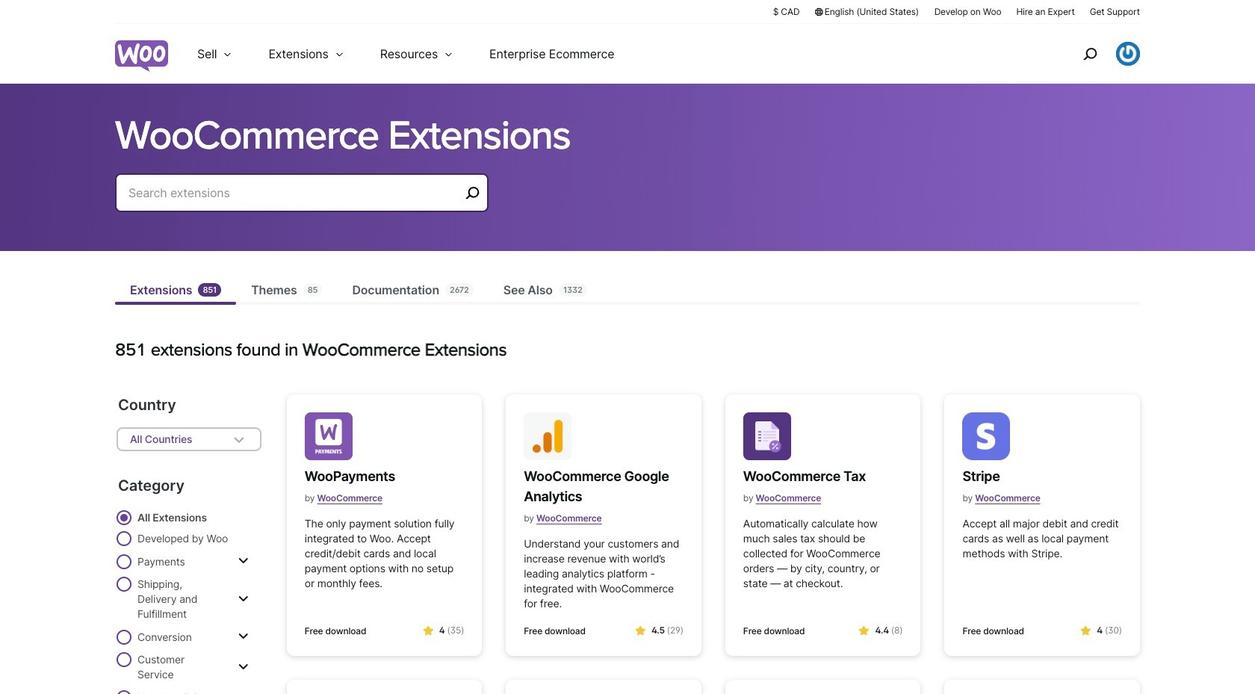 Task type: vqa. For each thing, say whether or not it's contained in the screenshot.
1st Show subcategories icon from the bottom of the page
yes



Task type: describe. For each thing, give the bounding box(es) containing it.
1 show subcategories image from the top
[[238, 631, 249, 643]]

open account menu image
[[1117, 42, 1141, 66]]

angle down image
[[230, 431, 248, 448]]

1 show subcategories image from the top
[[238, 555, 249, 567]]

2 show subcategories image from the top
[[238, 593, 249, 605]]

Search extensions search field
[[129, 182, 460, 203]]

service navigation menu element
[[1052, 30, 1141, 78]]

search image
[[1079, 42, 1102, 66]]



Task type: locate. For each thing, give the bounding box(es) containing it.
Filter countries field
[[117, 428, 261, 451]]

show subcategories image
[[238, 555, 249, 567], [238, 593, 249, 605]]

0 vertical spatial show subcategories image
[[238, 631, 249, 643]]

2 show subcategories image from the top
[[238, 661, 249, 673]]

0 vertical spatial show subcategories image
[[238, 555, 249, 567]]

1 vertical spatial show subcategories image
[[238, 593, 249, 605]]

show subcategories image
[[238, 631, 249, 643], [238, 661, 249, 673]]

None search field
[[115, 173, 489, 230]]

1 vertical spatial show subcategories image
[[238, 661, 249, 673]]



